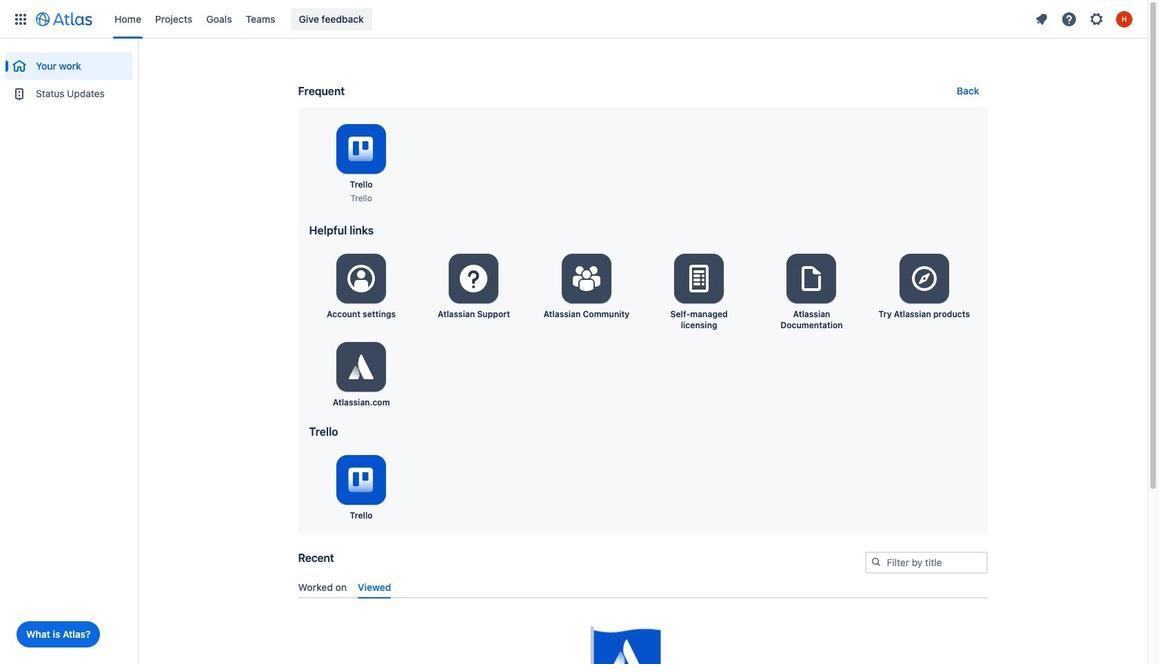 Task type: vqa. For each thing, say whether or not it's contained in the screenshot.
Search IMAGE
yes



Task type: locate. For each thing, give the bounding box(es) containing it.
settings image
[[345, 262, 378, 295], [457, 262, 491, 295], [570, 262, 603, 295], [795, 262, 828, 295], [908, 262, 941, 295]]

list
[[108, 0, 1029, 38], [1029, 8, 1140, 30]]

0 horizontal spatial settings image
[[345, 350, 378, 383]]

1 vertical spatial settings image
[[683, 262, 716, 295]]

2 horizontal spatial settings image
[[1089, 11, 1105, 27]]

Filter by title field
[[866, 553, 986, 572]]

3 settings image from the left
[[570, 262, 603, 295]]

banner
[[0, 0, 1148, 39]]

notifications image
[[1034, 11, 1050, 27]]

top element
[[8, 0, 1029, 38]]

group
[[6, 39, 132, 112]]

0 vertical spatial settings image
[[1089, 11, 1105, 27]]

tab list
[[293, 576, 993, 598]]

settings image
[[1089, 11, 1105, 27], [683, 262, 716, 295], [345, 350, 378, 383]]

2 vertical spatial settings image
[[345, 350, 378, 383]]

account image
[[1116, 11, 1133, 27]]



Task type: describe. For each thing, give the bounding box(es) containing it.
help icon image
[[1061, 11, 1078, 27]]

1 horizontal spatial settings image
[[683, 262, 716, 295]]

1 settings image from the left
[[345, 262, 378, 295]]

switch to... image
[[12, 11, 29, 27]]

2 settings image from the left
[[457, 262, 491, 295]]

search image
[[871, 556, 882, 567]]

4 settings image from the left
[[795, 262, 828, 295]]

5 settings image from the left
[[908, 262, 941, 295]]



